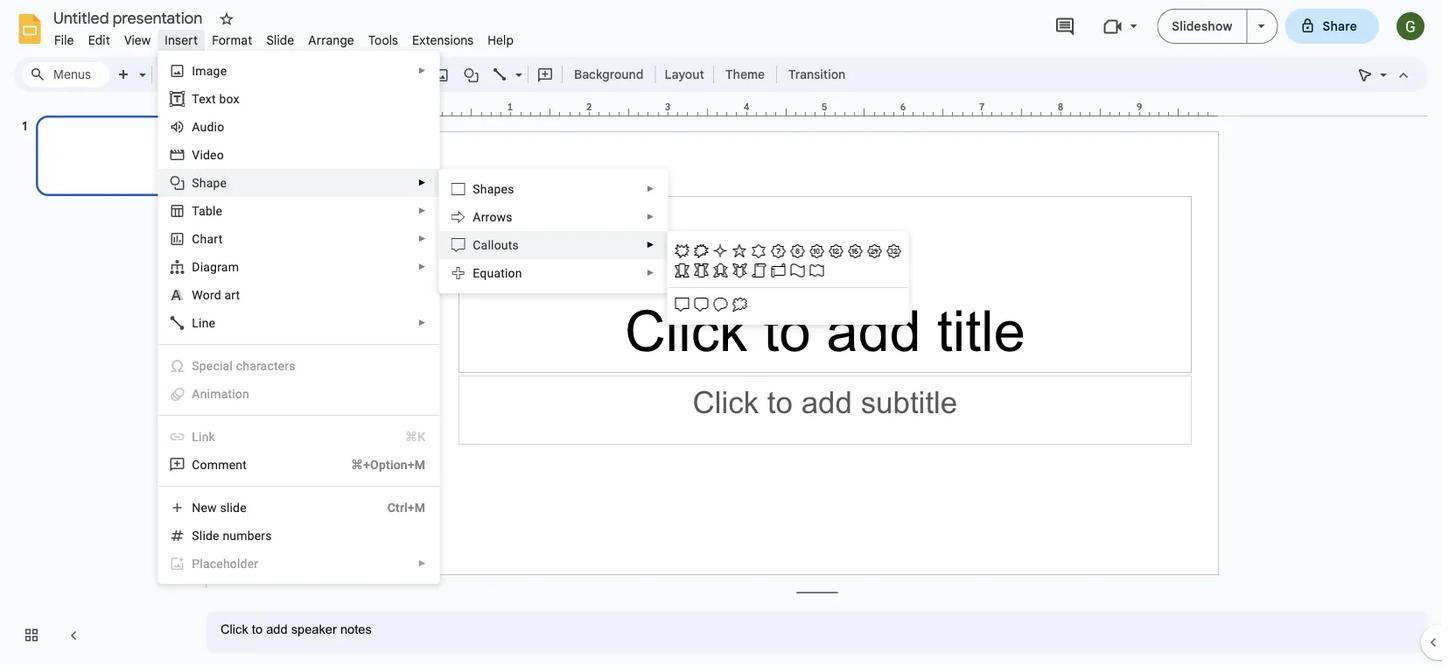 Task type: describe. For each thing, give the bounding box(es) containing it.
shape image
[[462, 62, 482, 87]]

4-point star image
[[711, 242, 730, 261]]

1 row from the top
[[673, 242, 904, 261]]

background
[[574, 67, 644, 82]]

iagram
[[200, 260, 239, 274]]

vertical scroll image
[[750, 261, 769, 280]]

co m ment
[[192, 457, 247, 472]]

a rrows
[[473, 210, 513, 224]]

12-point star image
[[827, 242, 846, 261]]

i mage
[[192, 63, 227, 78]]

application containing slideshow
[[0, 0, 1443, 667]]

double wave image
[[807, 261, 827, 280]]

a for nimation
[[192, 387, 200, 401]]

ta
[[192, 204, 206, 218]]

menu item containing spe
[[159, 352, 439, 380]]

cell right the 'wave' icon
[[827, 261, 846, 280]]

up ribbon image
[[673, 261, 692, 280]]

► for allouts
[[646, 240, 655, 250]]

k
[[209, 429, 215, 444]]

cell right 16-point star image
[[884, 261, 904, 280]]

s hape
[[192, 176, 227, 190]]

5-point star image
[[730, 242, 750, 261]]

► for hapes
[[646, 184, 655, 194]]

e
[[473, 266, 480, 280]]

ext
[[199, 91, 216, 106]]

a for u
[[192, 119, 200, 134]]

file
[[54, 32, 74, 48]]

file menu item
[[47, 30, 81, 50]]

help
[[488, 32, 514, 48]]

h
[[200, 232, 207, 246]]

2 row from the top
[[673, 261, 904, 280]]

e quation
[[473, 266, 522, 280]]

d iagram
[[192, 260, 239, 274]]

quation
[[480, 266, 522, 280]]

s for hapes
[[473, 182, 480, 196]]

6-point star image
[[750, 242, 769, 261]]

start slideshow (⌘+enter) image
[[1258, 25, 1265, 28]]

e
[[213, 528, 219, 543]]

transition button
[[781, 61, 854, 88]]

insert image image
[[432, 62, 452, 87]]

nimation
[[200, 387, 249, 401]]

chart h element
[[192, 232, 228, 246]]

line q element
[[192, 316, 221, 330]]

explosion 2 image
[[692, 242, 711, 261]]

video v element
[[192, 148, 229, 162]]

slideshow
[[1173, 18, 1233, 34]]

menu item containing a
[[159, 380, 439, 408]]

curved up ribbon image
[[711, 261, 730, 280]]

rrows
[[481, 210, 513, 224]]

c
[[213, 358, 220, 373]]

layout button
[[660, 61, 710, 88]]

extensions
[[412, 32, 474, 48]]

transition
[[789, 67, 846, 82]]

n
[[192, 500, 201, 515]]

comment m element
[[192, 457, 252, 472]]

image i element
[[192, 63, 232, 78]]

select line image
[[511, 63, 523, 69]]

ment
[[218, 457, 247, 472]]

menu containing s
[[439, 169, 668, 293]]

shapes s element
[[473, 182, 520, 196]]

mage
[[195, 63, 227, 78]]

laceholder
[[200, 556, 258, 571]]

s hapes
[[473, 182, 514, 196]]

new slide with layout image
[[135, 63, 146, 69]]

tools menu item
[[361, 30, 405, 50]]

lin k
[[192, 429, 215, 444]]

lin
[[192, 429, 209, 444]]

audio u element
[[192, 119, 230, 134]]

32-point star image
[[884, 242, 904, 261]]

slide
[[220, 500, 247, 515]]

arrange
[[308, 32, 354, 48]]

s for hape
[[192, 176, 199, 190]]

line
[[192, 316, 216, 330]]

text box t element
[[192, 91, 245, 106]]

diagram d element
[[192, 260, 244, 274]]

view menu item
[[117, 30, 158, 50]]

link k element
[[192, 429, 220, 444]]

⌘k element
[[384, 428, 426, 446]]

t
[[192, 91, 199, 106]]

tools
[[368, 32, 398, 48]]

ctrl+m
[[388, 500, 426, 515]]

edit menu item
[[81, 30, 117, 50]]

format menu item
[[205, 30, 259, 50]]

w
[[192, 288, 203, 302]]

ew
[[201, 500, 217, 515]]

table b element
[[192, 204, 228, 218]]

special characters c element
[[192, 358, 301, 373]]

u
[[200, 119, 207, 134]]

share button
[[1286, 9, 1380, 44]]

rounded rectangular callout image
[[692, 295, 711, 314]]

► for iagram
[[418, 262, 427, 272]]

layout
[[665, 67, 705, 82]]

box
[[219, 91, 240, 106]]

► for hape
[[418, 178, 427, 188]]

art for w ord art
[[225, 288, 240, 302]]

slide menu item
[[259, 30, 301, 50]]

co
[[192, 457, 207, 472]]

Star checkbox
[[214, 7, 239, 32]]

m
[[207, 457, 218, 472]]

insert
[[165, 32, 198, 48]]

extensions menu item
[[405, 30, 481, 50]]

callouts c element
[[473, 238, 524, 252]]

theme
[[726, 67, 765, 82]]

animation a element
[[192, 387, 255, 401]]

slideshow button
[[1158, 9, 1248, 44]]



Task type: locate. For each thing, give the bounding box(es) containing it.
menu bar containing file
[[47, 23, 521, 52]]

equation e element
[[473, 266, 528, 280]]

menu item containing p
[[159, 550, 439, 578]]

spe c ial characters
[[192, 358, 296, 373]]

menu bar
[[47, 23, 521, 52]]

0 horizontal spatial s
[[192, 176, 199, 190]]

c
[[192, 232, 200, 246], [473, 238, 481, 252]]

t ext box
[[192, 91, 240, 106]]

a down spe
[[192, 387, 200, 401]]

numbers
[[223, 528, 272, 543]]

2 vertical spatial a
[[192, 387, 200, 401]]

c for h
[[192, 232, 200, 246]]

► for rrows
[[646, 212, 655, 222]]

cloud callout image
[[730, 295, 750, 314]]

c for allouts
[[473, 238, 481, 252]]

row
[[673, 242, 904, 261], [673, 261, 904, 280], [673, 295, 904, 314]]

allouts
[[481, 238, 519, 252]]

new slide n element
[[192, 500, 252, 515]]

3 row from the top
[[673, 295, 904, 314]]

curved down ribbon image
[[730, 261, 750, 280]]

art right ord
[[225, 288, 240, 302]]

background button
[[566, 61, 652, 88]]

cell down vertical scroll icon
[[750, 295, 769, 314]]

word art w element
[[192, 288, 245, 302]]

menu item up nimation
[[159, 352, 439, 380]]

theme button
[[718, 61, 773, 88]]

menu bar banner
[[0, 0, 1443, 667]]

► for mage
[[418, 66, 427, 76]]

menu item down characters at the left bottom
[[159, 380, 439, 408]]

edit
[[88, 32, 110, 48]]

help menu item
[[481, 30, 521, 50]]

c allouts
[[473, 238, 519, 252]]

ta b le
[[192, 204, 223, 218]]

menu item up "ment" at the left bottom
[[159, 423, 439, 451]]

7-point star image
[[769, 242, 788, 261]]

a for rrows
[[473, 210, 481, 224]]

►
[[418, 66, 427, 76], [418, 178, 427, 188], [646, 184, 655, 194], [418, 206, 427, 216], [646, 212, 655, 222], [418, 234, 427, 244], [646, 240, 655, 250], [418, 262, 427, 272], [646, 268, 655, 278], [418, 318, 427, 328], [418, 559, 427, 569]]

0 horizontal spatial art
[[207, 232, 223, 246]]

1 horizontal spatial s
[[473, 182, 480, 196]]

arrange menu item
[[301, 30, 361, 50]]

view
[[124, 32, 151, 48]]

slid e numbers
[[192, 528, 272, 543]]

s
[[192, 176, 199, 190], [473, 182, 480, 196]]

d
[[192, 260, 200, 274]]

c h art
[[192, 232, 223, 246]]

format
[[212, 32, 252, 48]]

c up d
[[192, 232, 200, 246]]

horizontal scroll image
[[769, 261, 788, 280]]

placeholder p element
[[192, 556, 264, 571]]

v
[[192, 148, 200, 162]]

art up "d iagram"
[[207, 232, 223, 246]]

10-point star image
[[807, 242, 827, 261]]

dio
[[207, 119, 224, 134]]

characters
[[236, 358, 296, 373]]

slid
[[192, 528, 213, 543]]

insert menu item
[[158, 30, 205, 50]]

p
[[192, 556, 200, 571]]

► for laceholder
[[418, 559, 427, 569]]

⌘+option+m
[[351, 457, 426, 472]]

oval callout image
[[711, 295, 730, 314]]

⌘k
[[405, 429, 426, 444]]

menu containing i
[[132, 0, 440, 584]]

0 horizontal spatial c
[[192, 232, 200, 246]]

3 menu item from the top
[[159, 423, 439, 451]]

1 horizontal spatial c
[[473, 238, 481, 252]]

s up a rrows
[[473, 182, 480, 196]]

art for c h art
[[207, 232, 223, 246]]

a left the 'dio'
[[192, 119, 200, 134]]

c up the e
[[473, 238, 481, 252]]

a
[[192, 119, 200, 134], [473, 210, 481, 224], [192, 387, 200, 401]]

0 vertical spatial a
[[192, 119, 200, 134]]

hape
[[199, 176, 227, 190]]

a u dio
[[192, 119, 224, 134]]

24-point star image
[[865, 242, 884, 261]]

cell
[[827, 261, 846, 280], [846, 261, 865, 280], [884, 261, 904, 280], [750, 295, 769, 314]]

explosion 1 image
[[673, 242, 692, 261]]

n ew slide
[[192, 500, 247, 515]]

cell right double wave icon
[[846, 261, 865, 280]]

1 vertical spatial a
[[473, 210, 481, 224]]

w ord art
[[192, 288, 240, 302]]

slide numbers e element
[[192, 528, 277, 543]]

Rename text field
[[47, 7, 213, 28]]

menu item down numbers
[[159, 550, 439, 578]]

shape s element
[[192, 176, 232, 190]]

art
[[207, 232, 223, 246], [225, 288, 240, 302]]

ord
[[203, 288, 221, 302]]

s down v
[[192, 176, 199, 190]]

16-point star image
[[846, 242, 865, 261]]

v ideo
[[192, 148, 224, 162]]

navigation
[[0, 99, 193, 667]]

menu item
[[159, 352, 439, 380], [159, 380, 439, 408], [159, 423, 439, 451], [159, 550, 439, 578]]

1 menu item from the top
[[159, 352, 439, 380]]

4 menu item from the top
[[159, 550, 439, 578]]

slide
[[266, 32, 294, 48]]

menu item containing lin
[[159, 423, 439, 451]]

spe
[[192, 358, 213, 373]]

1 vertical spatial art
[[225, 288, 240, 302]]

mode and view toolbar
[[1352, 57, 1418, 92]]

i
[[192, 63, 195, 78]]

a nimation
[[192, 387, 249, 401]]

menu
[[132, 0, 440, 584], [439, 169, 668, 293], [667, 231, 909, 325]]

menu bar inside "menu bar" banner
[[47, 23, 521, 52]]

ctrl+m element
[[367, 499, 426, 517]]

ideo
[[200, 148, 224, 162]]

⌘+option+m element
[[330, 456, 426, 474]]

► for quation
[[646, 268, 655, 278]]

le
[[213, 204, 223, 218]]

a down s hapes
[[473, 210, 481, 224]]

p laceholder
[[192, 556, 258, 571]]

1 horizontal spatial art
[[225, 288, 240, 302]]

rectangular callout image
[[673, 295, 692, 314]]

wave image
[[788, 261, 807, 280]]

0 vertical spatial art
[[207, 232, 223, 246]]

2 menu item from the top
[[159, 380, 439, 408]]

application
[[0, 0, 1443, 667]]

arrows a element
[[473, 210, 518, 224]]

hapes
[[480, 182, 514, 196]]

ial
[[220, 358, 233, 373]]

b
[[206, 204, 213, 218]]

8-point star image
[[788, 242, 807, 261]]

down ribbon image
[[692, 261, 711, 280]]

Menus field
[[22, 62, 109, 87]]

share
[[1323, 18, 1358, 34]]

main toolbar
[[109, 61, 855, 88]]



Task type: vqa. For each thing, say whether or not it's contained in the screenshot.


